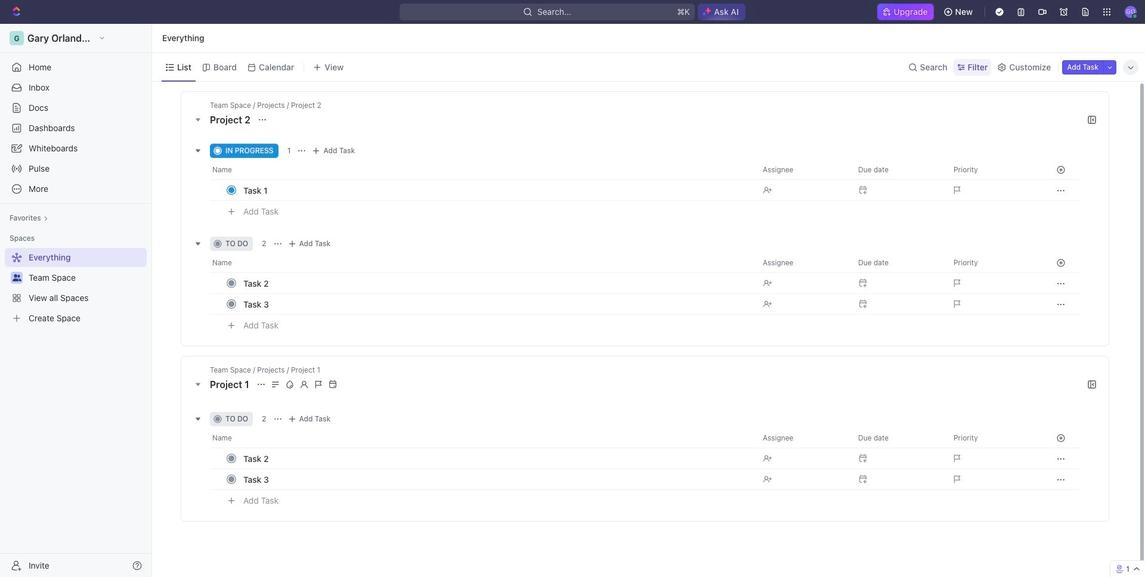 Task type: vqa. For each thing, say whether or not it's contained in the screenshot.
tab list
no



Task type: locate. For each thing, give the bounding box(es) containing it.
gary orlando's workspace, , element
[[10, 31, 24, 45]]

tree
[[5, 248, 147, 328]]

user group image
[[12, 274, 21, 282]]

sidebar navigation
[[0, 24, 155, 578]]

tree inside "sidebar" navigation
[[5, 248, 147, 328]]



